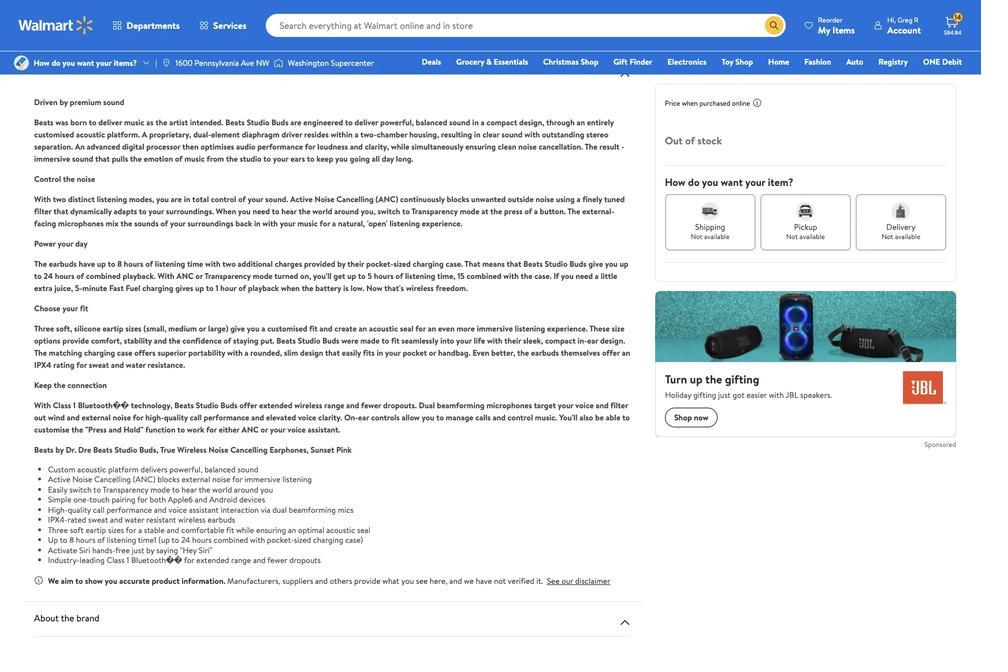 Task type: describe. For each thing, give the bounding box(es) containing it.
pickup not available
[[787, 221, 826, 242]]

of inside beats was born to deliver music as the artist intended. beats studio buds are engineered to deliver powerful, balanced sound in a compact design, through an entirely customised acoustic platform. a proprietary, dual-element diaphragm driver resides within a two-chamber housing, resulting in clear sound with outstanding stereo separation. an advanced digital processor then optimises audio performance for loudness and clarity, while simultaneously ensuring clean noise cancellation. the result - immersive sound that pulls the emotion of music from the studio to your ears to keep you going all day long.
[[175, 153, 183, 165]]

beats left was
[[34, 117, 54, 128]]

give inside the earbuds have up to 8 hours of listening time with two additional charges provided by their pocket-sized charging case. that means that beats studio buds give you up to 24 hours of combined playback. with anc or transparency mode turned on, you'll get up to 5 hours of listening time, 15 combined with the case. if you need a little extra juice, 5-minute fast fuel charging gives up to 1 hour of playback when the battery is low. now that's wireless freedom.
[[589, 258, 604, 270]]

available for delivery
[[896, 232, 921, 242]]

music inside with two distinct listening modes, you are in total control of your sound. active noise cancelling (anc) continuously blocks unwanted outside noise using a finely tuned filter that dynamically adapts to your surroundings. when you need to hear the world around you, switch to transparency mode at the press of a button. the external- facing microphones mix the sounds of your surroundings back in with your music for a natural, 'open' listening experience.
[[298, 218, 318, 230]]

you up "little"
[[606, 258, 618, 270]]

fit inside the custom acoustic platform delivers powerful, balanced sound active noise cancelling (anc) blocks external noise for immersive listening easily switch to transparency mode to hear the world around you simple one-touch pairing for both apple6 and android devices high-quality call performance and voice assistant interaction via dual beamforming mics ipx4-rated sweat and water resistant wireless earbuds three soft eartip sizes for a stable and comfortable fit while ensuring an optimal acoustic seal up to 8 hours of listening time1 (up to 24 hours combined with pocket-sized charging case) activate siri hands-free just by saying "hey siri" industry-leading class 1 bluetooth�� for extended range and fewer dropouts
[[226, 525, 234, 536]]

"press
[[85, 424, 107, 436]]

the down sleek,
[[518, 348, 529, 359]]

and left others
[[315, 576, 328, 587]]

your up the soft,
[[62, 303, 78, 315]]

via
[[261, 505, 271, 516]]

siri"
[[199, 545, 213, 557]]

be
[[596, 412, 604, 424]]

custom acoustic platform delivers powerful, balanced sound active noise cancelling (anc) blocks external noise for immersive listening easily switch to transparency mode to hear the world around you simple one-touch pairing for both apple6 and android devices high-quality call performance and voice assistant interaction via dual beamforming mics ipx4-rated sweat and water resistant wireless earbuds three soft eartip sizes for a stable and comfortable fit while ensuring an optimal acoustic seal up to 8 hours of listening time1 (up to 24 hours combined with pocket-sized charging case) activate siri hands-free just by saying "hey siri" industry-leading class 1 bluetooth�� for extended range and fewer dropouts
[[48, 464, 371, 567]]

using
[[556, 194, 575, 205]]

that
[[465, 258, 481, 270]]

hour
[[220, 283, 237, 294]]

to right both
[[172, 484, 180, 496]]

0 horizontal spatial combined
[[86, 271, 121, 282]]

extended inside with class 1 bluetooth�� technology, beats studio buds offer extended wireless range and fewer dropouts. dual beamforming microphones target your voice and filter out wind and external noise for high-quality call performance and elevated voice clarity. on-ear controls allow you to manage calls and control music. you'll also be able to customise the "press and hold" function to work for either anc or your voice assistant.
[[259, 400, 293, 412]]

hear inside the custom acoustic platform delivers powerful, balanced sound active noise cancelling (anc) blocks external noise for immersive listening easily switch to transparency mode to hear the world around you simple one-touch pairing for both apple6 and android devices high-quality call performance and voice assistant interaction via dual beamforming mics ipx4-rated sweat and water resistant wireless earbuds three soft eartip sizes for a stable and comfortable fit while ensuring an optimal acoustic seal up to 8 hours of listening time1 (up to 24 hours combined with pocket-sized charging case) activate siri hands-free just by saying "hey siri" industry-leading class 1 bluetooth�� for extended range and fewer dropouts
[[182, 484, 197, 496]]

also
[[580, 412, 594, 424]]

stability
[[124, 335, 152, 347]]

the right as
[[156, 117, 167, 128]]

to down continuously
[[403, 206, 410, 217]]

easily
[[342, 348, 361, 359]]

14
[[955, 12, 962, 22]]

with down staying
[[227, 348, 243, 359]]

see
[[547, 576, 560, 587]]

eartip inside the custom acoustic platform delivers powerful, balanced sound active noise cancelling (anc) blocks external noise for immersive listening easily switch to transparency mode to hear the world around you simple one-touch pairing for both apple6 and android devices high-quality call performance and voice assistant interaction via dual beamforming mics ipx4-rated sweat and water resistant wireless earbuds three soft eartip sizes for a stable and comfortable fit while ensuring an optimal acoustic seal up to 8 hours of listening time1 (up to 24 hours combined with pocket-sized charging case) activate siri hands-free just by saying "hey siri" industry-leading class 1 bluetooth�� for extended range and fewer dropouts
[[86, 525, 106, 536]]

product details
[[34, 64, 94, 76]]

supercenter
[[331, 57, 374, 69]]

and right stable
[[167, 525, 179, 536]]

how for how do you want your items?
[[34, 57, 50, 69]]

you right modes,
[[156, 194, 169, 205]]

for right the rating
[[77, 360, 87, 371]]

&
[[487, 56, 492, 68]]

the down on,
[[302, 283, 314, 294]]

beats inside three soft, silicone eartip sizes (small, medium or large) give you a customised fit and create an acoustic seal for an even more immersive listening experience. these size options provide comfort, stability and the confidence of staying put. beats studio buds were made to fit seamlessly into your life with their sleek, compact in-ear design. the matching charging case offers superior portability with a rounded, slim design that easily fits in your pocket or handbag. even better, the earbuds themselves offer an ipx4 rating for sweat and water resistance.
[[277, 335, 296, 347]]

back
[[236, 218, 252, 230]]

ear inside with class 1 bluetooth�� technology, beats studio buds offer extended wireless range and fewer dropouts. dual beamforming microphones target your voice and filter out wind and external noise for high-quality call performance and elevated voice clarity. on-ear controls allow you to manage calls and control music. you'll also be able to customise the "press and hold" function to work for either anc or your voice assistant.
[[358, 412, 369, 424]]

see
[[416, 576, 428, 587]]

you right show
[[105, 576, 117, 587]]

a left button.
[[534, 206, 538, 217]]

of up that's
[[396, 271, 403, 282]]

to down modes,
[[139, 206, 147, 217]]

charging inside three soft, silicone eartip sizes (small, medium or large) give you a customised fit and create an acoustic seal for an even more immersive listening experience. these size options provide comfort, stability and the confidence of staying put. beats studio buds were made to fit seamlessly into your life with their sleek, compact in-ear design. the matching charging case offers superior portability with a rounded, slim design that easily fits in your pocket or handbag. even better, the earbuds themselves offer an ipx4 rating for sweat and water resistance.
[[84, 348, 115, 359]]

0 vertical spatial music
[[124, 117, 145, 128]]

clarity,
[[365, 141, 389, 153]]

sound right "premium"
[[103, 97, 124, 108]]

in-
[[578, 335, 588, 347]]

out
[[665, 134, 683, 148]]

gift finder link
[[609, 56, 658, 68]]

1 inside the custom acoustic platform delivers powerful, balanced sound active noise cancelling (anc) blocks external noise for immersive listening easily switch to transparency mode to hear the world around you simple one-touch pairing for both apple6 and android devices high-quality call performance and voice assistant interaction via dual beamforming mics ipx4-rated sweat and water resistant wireless earbuds three soft eartip sizes for a stable and comfortable fit while ensuring an optimal acoustic seal up to 8 hours of listening time1 (up to 24 hours combined with pocket-sized charging case) activate siri hands-free just by saying "hey siri" industry-leading class 1 bluetooth�� for extended range and fewer dropouts
[[127, 555, 129, 567]]

eartip inside three soft, silicone eartip sizes (small, medium or large) give you a customised fit and create an acoustic seal for an even more immersive listening experience. these size options provide comfort, stability and the confidence of staying put. beats studio buds were made to fit seamlessly into your life with their sleek, compact in-ear design. the matching charging case offers superior portability with a rounded, slim design that easily fits in your pocket or handbag. even better, the earbuds themselves offer an ipx4 rating for sweat and water resistance.
[[103, 323, 124, 335]]

active inside with two distinct listening modes, you are in total control of your sound. active noise cancelling (anc) continuously blocks unwanted outside noise using a finely tuned filter that dynamically adapts to your surroundings. when you need to hear the world around you, switch to transparency mode at the press of a button. the external- facing microphones mix the sounds of your surroundings back in with your music for a natural, 'open' listening experience.
[[290, 194, 313, 205]]

of inside the custom acoustic platform delivers powerful, balanced sound active noise cancelling (anc) blocks external noise for immersive listening easily switch to transparency mode to hear the world around you simple one-touch pairing for both apple6 and android devices high-quality call performance and voice assistant interaction via dual beamforming mics ipx4-rated sweat and water resistant wireless earbuds three soft eartip sizes for a stable and comfortable fit while ensuring an optimal acoustic seal up to 8 hours of listening time1 (up to 24 hours combined with pocket-sized charging case) activate siri hands-free just by saying "hey siri" industry-leading class 1 bluetooth�� for extended range and fewer dropouts
[[97, 535, 105, 546]]

and up manufacturers,
[[253, 555, 266, 567]]

portability
[[189, 348, 225, 359]]

you up back
[[238, 206, 251, 217]]

compact inside beats was born to deliver music as the artist intended. beats studio buds are engineered to deliver powerful, balanced sound in a compact design, through an entirely customised acoustic platform. a proprietary, dual-element diaphragm driver resides within a two-chamber housing, resulting in clear sound with outstanding stereo separation. an advanced digital processor then optimises audio performance for loudness and clarity, while simultaneously ensuring clean noise cancellation. the result - immersive sound that pulls the emotion of music from the studio to your ears to keep you going all day long.
[[487, 117, 518, 128]]

offer inside three soft, silicone eartip sizes (small, medium or large) give you a customised fit and create an acoustic seal for an even more immersive listening experience. these size options provide comfort, stability and the confidence of staying put. beats studio buds were made to fit seamlessly into your life with their sleek, compact in-ear design. the matching charging case offers superior portability with a rounded, slim design that easily fits in your pocket or handbag. even better, the earbuds themselves offer an ipx4 rating for sweat and water resistance.
[[603, 348, 620, 359]]

acoustic down mics
[[327, 525, 355, 536]]

walmart image
[[19, 16, 94, 35]]

toy shop link
[[717, 56, 759, 68]]

1 vertical spatial have
[[476, 576, 492, 587]]

you down this
[[62, 57, 75, 69]]

of up playback.
[[146, 258, 153, 270]]

charging down playback.
[[142, 283, 174, 294]]

button.
[[540, 206, 566, 217]]

call inside the custom acoustic platform delivers powerful, balanced sound active noise cancelling (anc) blocks external noise for immersive listening easily switch to transparency mode to hear the world around you simple one-touch pairing for both apple6 and android devices high-quality call performance and voice assistant interaction via dual beamforming mics ipx4-rated sweat and water resistant wireless earbuds three soft eartip sizes for a stable and comfortable fit while ensuring an optimal acoustic seal up to 8 hours of listening time1 (up to 24 hours combined with pocket-sized charging case) activate siri hands-free just by saying "hey siri" industry-leading class 1 bluetooth�� for extended range and fewer dropouts
[[93, 505, 105, 516]]

your left item?
[[746, 175, 766, 190]]

listening left time1
[[107, 535, 136, 546]]

two inside with two distinct listening modes, you are in total control of your sound. active noise cancelling (anc) continuously blocks unwanted outside noise using a finely tuned filter that dynamically adapts to your surroundings. when you need to hear the world around you, switch to transparency mode at the press of a button. the external- facing microphones mix the sounds of your surroundings back in with your music for a natural, 'open' listening experience.
[[53, 194, 66, 205]]

noise up "distinct"
[[77, 173, 95, 185]]

for up hold"
[[133, 412, 144, 424]]

beats by dr. dre beats studio buds, true wireless noise cancelling earphones, sunset pink
[[34, 445, 352, 456]]

for inside beats was born to deliver music as the artist intended. beats studio buds are engineered to deliver powerful, balanced sound in a compact design, through an entirely customised acoustic platform. a proprietary, dual-element diaphragm driver resides within a two-chamber housing, resulting in clear sound with outstanding stereo separation. an advanced digital processor then optimises audio performance for loudness and clarity, while simultaneously ensuring clean noise cancellation. the result - immersive sound that pulls the emotion of music from the studio to your ears to keep you going all day long.
[[305, 141, 316, 153]]

of up back
[[238, 194, 246, 205]]

three inside the custom acoustic platform delivers powerful, balanced sound active noise cancelling (anc) blocks external noise for immersive listening easily switch to transparency mode to hear the world around you simple one-touch pairing for both apple6 and android devices high-quality call performance and voice assistant interaction via dual beamforming mics ipx4-rated sweat and water resistant wireless earbuds three soft eartip sizes for a stable and comfortable fit while ensuring an optimal acoustic seal up to 8 hours of listening time1 (up to 24 hours combined with pocket-sized charging case) activate siri hands-free just by saying "hey siri" industry-leading class 1 bluetooth�� for extended range and fewer dropouts
[[48, 525, 68, 536]]

are inside beats was born to deliver music as the artist intended. beats studio buds are engineered to deliver powerful, balanced sound in a compact design, through an entirely customised acoustic platform. a proprietary, dual-element diaphragm driver resides within a two-chamber housing, resulting in clear sound with outstanding stereo separation. an advanced digital processor then optimises audio performance for loudness and clarity, while simultaneously ensuring clean noise cancellation. the result - immersive sound that pulls the emotion of music from the studio to your ears to keep you going all day long.
[[291, 117, 302, 128]]

to left 'hour'
[[206, 283, 214, 294]]

to up extra
[[34, 271, 42, 282]]

external inside with class 1 bluetooth�� technology, beats studio buds offer extended wireless range and fewer dropouts. dual beamforming microphones target your voice and filter out wind and external noise for high-quality call performance and elevated voice clarity. on-ear controls allow you to manage calls and control music. you'll also be able to customise the "press and hold" function to work for either anc or your voice assistant.
[[82, 412, 111, 424]]

target
[[534, 400, 556, 412]]

fit left seamlessly
[[391, 335, 400, 347]]

seal inside three soft, silicone eartip sizes (small, medium or large) give you a customised fit and create an acoustic seal for an even more immersive listening experience. these size options provide comfort, stability and the confidence of staying put. beats studio buds were made to fit seamlessly into your life with their sleek, compact in-ear design. the matching charging case offers superior portability with a rounded, slim design that easily fits in your pocket or handbag. even better, the earbuds themselves offer an ipx4 rating for sweat and water resistance.
[[400, 323, 414, 335]]

the inside with class 1 bluetooth�� technology, beats studio buds offer extended wireless range and fewer dropouts. dual beamforming microphones target your voice and filter out wind and external noise for high-quality call performance and elevated voice clarity. on-ear controls allow you to manage calls and control music. you'll also be able to customise the "press and hold" function to work for either anc or your voice assistant.
[[71, 424, 83, 436]]

confidence
[[183, 335, 222, 347]]

or inside with class 1 bluetooth�� technology, beats studio buds offer extended wireless range and fewer dropouts. dual beamforming microphones target your voice and filter out wind and external noise for high-quality call performance and elevated voice clarity. on-ear controls allow you to manage calls and control music. you'll also be able to customise the "press and hold" function to work for either anc or your voice assistant.
[[261, 424, 268, 436]]

hours up juice,
[[55, 271, 75, 282]]

1 vertical spatial music
[[185, 153, 205, 165]]

walmart+ link
[[923, 72, 968, 84]]

grocery
[[457, 56, 485, 68]]

driver
[[282, 129, 302, 141]]

to right born
[[89, 117, 96, 128]]

have inside the earbuds have up to 8 hours of listening time with two additional charges provided by their pocket-sized charging case. that means that beats studio buds give you up to 24 hours of combined playback. with anc or transparency mode turned on, you'll get up to 5 hours of listening time, 15 combined with the case. if you need a little extra juice, 5-minute fast fuel charging gives up to 1 hour of playback when the battery is low. now that's wireless freedom.
[[79, 258, 95, 270]]

activate
[[48, 545, 77, 557]]

about for about this item
[[25, 23, 56, 39]]

one
[[924, 56, 941, 68]]

a down staying
[[245, 348, 249, 359]]

purchased
[[700, 98, 731, 108]]

you left 'see'
[[402, 576, 414, 587]]

an inside the custom acoustic platform delivers powerful, balanced sound active noise cancelling (anc) blocks external noise for immersive listening easily switch to transparency mode to hear the world around you simple one-touch pairing for both apple6 and android devices high-quality call performance and voice assistant interaction via dual beamforming mics ipx4-rated sweat and water resistant wireless earbuds three soft eartip sizes for a stable and comfortable fit while ensuring an optimal acoustic seal up to 8 hours of listening time1 (up to 24 hours combined with pocket-sized charging case) activate siri hands-free just by saying "hey siri" industry-leading class 1 bluetooth�� for extended range and fewer dropouts
[[288, 525, 296, 536]]

hold"
[[124, 424, 144, 436]]

to right studio
[[264, 153, 271, 165]]

we
[[464, 576, 474, 587]]

dropouts
[[290, 555, 321, 567]]

for left siri"
[[184, 555, 195, 567]]

one-
[[73, 494, 89, 506]]

freedom.
[[436, 283, 468, 294]]

experience. inside three soft, silicone eartip sizes (small, medium or large) give you a customised fit and create an acoustic seal for an even more immersive listening experience. these size options provide comfort, stability and the confidence of staying put. beats studio buds were made to fit seamlessly into your life with their sleek, compact in-ear design. the matching charging case offers superior portability with a rounded, slim design that easily fits in your pocket or handbag. even better, the earbuds themselves offer an ipx4 rating for sweat and water resistance.
[[548, 323, 588, 335]]

earbuds inside the custom acoustic platform delivers powerful, balanced sound active noise cancelling (anc) blocks external noise for immersive listening easily switch to transparency mode to hear the world around you simple one-touch pairing for both apple6 and android devices high-quality call performance and voice assistant interaction via dual beamforming mics ipx4-rated sweat and water resistant wireless earbuds three soft eartip sizes for a stable and comfortable fit while ensuring an optimal acoustic seal up to 8 hours of listening time1 (up to 24 hours combined with pocket-sized charging case) activate siri hands-free just by saying "hey siri" industry-leading class 1 bluetooth�� for extended range and fewer dropouts
[[208, 515, 235, 526]]

even
[[473, 348, 490, 359]]

and left we at the bottom left
[[450, 576, 462, 587]]

your left pocket
[[385, 348, 401, 359]]

create
[[335, 323, 357, 335]]

ear inside three soft, silicone eartip sizes (small, medium or large) give you a customised fit and create an acoustic seal for an even more immersive listening experience. these size options provide comfort, stability and the confidence of staying put. beats studio buds were made to fit seamlessly into your life with their sleek, compact in-ear design. the matching charging case offers superior portability with a rounded, slim design that easily fits in your pocket or handbag. even better, the earbuds themselves offer an ipx4 rating for sweat and water resistance.
[[588, 335, 599, 347]]

earbuds inside three soft, silicone eartip sizes (small, medium or large) give you a customised fit and create an acoustic seal for an even more immersive listening experience. these size options provide comfort, stability and the confidence of staying put. beats studio buds were made to fit seamlessly into your life with their sleek, compact in-ear design. the matching charging case offers superior portability with a rounded, slim design that easily fits in your pocket or handbag. even better, the earbuds themselves offer an ipx4 rating for sweat and water resistance.
[[531, 348, 559, 359]]

and up be
[[596, 400, 609, 412]]

not for pickup
[[787, 232, 799, 242]]

the right control
[[63, 173, 75, 185]]

interaction
[[221, 505, 259, 516]]

means
[[483, 258, 505, 270]]

studio up platform
[[115, 445, 137, 456]]

and right apple6
[[195, 494, 207, 506]]

combined inside the custom acoustic platform delivers powerful, balanced sound active noise cancelling (anc) blocks external noise for immersive listening easily switch to transparency mode to hear the world around you simple one-touch pairing for both apple6 and android devices high-quality call performance and voice assistant interaction via dual beamforming mics ipx4-rated sweat and water resistant wireless earbuds three soft eartip sizes for a stable and comfortable fit while ensuring an optimal acoustic seal up to 8 hours of listening time1 (up to 24 hours combined with pocket-sized charging case) activate siri hands-free just by saying "hey siri" industry-leading class 1 bluetooth�� for extended range and fewer dropouts
[[214, 535, 248, 546]]

balanced inside the custom acoustic platform delivers powerful, balanced sound active noise cancelling (anc) blocks external noise for immersive listening easily switch to transparency mode to hear the world around you simple one-touch pairing for both apple6 and android devices high-quality call performance and voice assistant interaction via dual beamforming mics ipx4-rated sweat and water resistant wireless earbuds three soft eartip sizes for a stable and comfortable fit while ensuring an optimal acoustic seal up to 8 hours of listening time1 (up to 24 hours combined with pocket-sized charging case) activate siri hands-free just by saying "hey siri" industry-leading class 1 bluetooth�� for extended range and fewer dropouts
[[205, 464, 236, 476]]

that inside with two distinct listening modes, you are in total control of your sound. active noise cancelling (anc) continuously blocks unwanted outside noise using a finely tuned filter that dynamically adapts to your surroundings. when you need to hear the world around you, switch to transparency mode at the press of a button. the external- facing microphones mix the sounds of your surroundings back in with your music for a natural, 'open' listening experience.
[[54, 206, 68, 217]]

1 horizontal spatial provide
[[354, 576, 381, 587]]

range inside with class 1 bluetooth�� technology, beats studio buds offer extended wireless range and fewer dropouts. dual beamforming microphones target your voice and filter out wind and external noise for high-quality call performance and elevated voice clarity. on-ear controls allow you to manage calls and control music. you'll also be able to customise the "press and hold" function to work for either anc or your voice assistant.
[[324, 400, 345, 412]]

quality inside the custom acoustic platform delivers powerful, balanced sound active noise cancelling (anc) blocks external noise for immersive listening easily switch to transparency mode to hear the world around you simple one-touch pairing for both apple6 and android devices high-quality call performance and voice assistant interaction via dual beamforming mics ipx4-rated sweat and water resistant wireless earbuds three soft eartip sizes for a stable and comfortable fit while ensuring an optimal acoustic seal up to 8 hours of listening time1 (up to 24 hours combined with pocket-sized charging case) activate siri hands-free just by saying "hey siri" industry-leading class 1 bluetooth�� for extended range and fewer dropouts
[[68, 505, 91, 516]]

with inside the custom acoustic platform delivers powerful, balanced sound active noise cancelling (anc) blocks external noise for immersive listening easily switch to transparency mode to hear the world around you simple one-touch pairing for both apple6 and android devices high-quality call performance and voice assistant interaction via dual beamforming mics ipx4-rated sweat and water resistant wireless earbuds three soft eartip sizes for a stable and comfortable fit while ensuring an optimal acoustic seal up to 8 hours of listening time1 (up to 24 hours combined with pocket-sized charging case) activate siri hands-free just by saying "hey siri" industry-leading class 1 bluetooth�� for extended range and fewer dropouts
[[250, 535, 265, 546]]

your down surroundings.
[[170, 218, 186, 230]]

do for how do you want your item?
[[689, 175, 700, 190]]

advanced
[[87, 141, 120, 153]]

world inside with two distinct listening modes, you are in total control of your sound. active noise cancelling (anc) continuously blocks unwanted outside noise using a finely tuned filter that dynamically adapts to your surroundings. when you need to hear the world around you, switch to transparency mode at the press of a button. the external- facing microphones mix the sounds of your surroundings back in with your music for a natural, 'open' listening experience.
[[313, 206, 333, 217]]

for right work
[[206, 424, 217, 436]]

a up put.
[[262, 323, 266, 335]]

ipx4-
[[48, 515, 68, 526]]

hours down assistant
[[192, 535, 212, 546]]

to down sound.
[[272, 206, 280, 217]]

of right 'hour'
[[239, 283, 246, 294]]

reorder
[[819, 15, 843, 25]]

your left 'items?'
[[96, 57, 112, 69]]

leading
[[80, 555, 105, 567]]

a left two-
[[355, 129, 359, 141]]

auto
[[847, 56, 864, 68]]

to right able
[[623, 412, 630, 424]]

gives
[[175, 283, 193, 294]]

silicone
[[74, 323, 101, 335]]

the right 'at'
[[491, 206, 503, 217]]

wind
[[48, 412, 65, 424]]

fewer inside with class 1 bluetooth�� technology, beats studio buds offer extended wireless range and fewer dropouts. dual beamforming microphones target your voice and filter out wind and external noise for high-quality call performance and elevated voice clarity. on-ear controls allow you to manage calls and control music. you'll also be able to customise the "press and hold" function to work for either anc or your voice assistant.
[[361, 400, 381, 412]]

a up clear
[[481, 117, 485, 128]]

juice,
[[54, 283, 73, 294]]

ensuring inside the custom acoustic platform delivers powerful, balanced sound active noise cancelling (anc) blocks external noise for immersive listening easily switch to transparency mode to hear the world around you simple one-touch pairing for both apple6 and android devices high-quality call performance and voice assistant interaction via dual beamforming mics ipx4-rated sweat and water resistant wireless earbuds three soft eartip sizes for a stable and comfortable fit while ensuring an optimal acoustic seal up to 8 hours of listening time1 (up to 24 hours combined with pocket-sized charging case) activate siri hands-free just by saying "hey siri" industry-leading class 1 bluetooth�� for extended range and fewer dropouts
[[256, 525, 286, 536]]

legal information image
[[753, 98, 762, 108]]

filter inside with class 1 bluetooth�� technology, beats studio buds offer extended wireless range and fewer dropouts. dual beamforming microphones target your voice and filter out wind and external noise for high-quality call performance and elevated voice clarity. on-ear controls allow you to manage calls and control music. you'll also be able to customise the "press and hold" function to work for either anc or your voice assistant.
[[611, 400, 629, 412]]

dre
[[78, 445, 91, 456]]

1 deliver from the left
[[98, 117, 122, 128]]

sound up resulting
[[450, 117, 471, 128]]

keep
[[317, 153, 334, 165]]

performance inside beats was born to deliver music as the artist intended. beats studio buds are engineered to deliver powerful, balanced sound in a compact design, through an entirely customised acoustic platform. a proprietary, dual-element diaphragm driver resides within a two-chamber housing, resulting in clear sound with outstanding stereo separation. an advanced digital processor then optimises audio performance for loudness and clarity, while simultaneously ensuring clean noise cancellation. the result - immersive sound that pulls the emotion of music from the studio to your ears to keep you going all day long.
[[258, 141, 303, 153]]

your up "sounds"
[[149, 206, 164, 217]]

voice up the assistant.
[[298, 412, 317, 424]]

listening up adapts
[[97, 194, 127, 205]]

up
[[48, 535, 58, 546]]

the down ears
[[299, 206, 311, 217]]

long.
[[396, 153, 414, 165]]

powerful, inside beats was born to deliver music as the artist intended. beats studio buds are engineered to deliver powerful, balanced sound in a compact design, through an entirely customised acoustic platform. a proprietary, dual-element diaphragm driver resides within a two-chamber housing, resulting in clear sound with outstanding stereo separation. an advanced digital processor then optimises audio performance for loudness and clarity, while simultaneously ensuring clean noise cancellation. the result - immersive sound that pulls the emotion of music from the studio to your ears to keep you going all day long.
[[381, 117, 414, 128]]

the inside the custom acoustic platform delivers powerful, balanced sound active noise cancelling (anc) blocks external noise for immersive listening easily switch to transparency mode to hear the world around you simple one-touch pairing for both apple6 and android devices high-quality call performance and voice assistant interaction via dual beamforming mics ipx4-rated sweat and water resistant wireless earbuds three soft eartip sizes for a stable and comfortable fit while ensuring an optimal acoustic seal up to 8 hours of listening time1 (up to 24 hours combined with pocket-sized charging case) activate siri hands-free just by saying "hey siri" industry-leading class 1 bluetooth�� for extended range and fewer dropouts
[[199, 484, 211, 496]]

and up on-
[[347, 400, 360, 412]]

customise
[[34, 424, 70, 436]]

cancelling inside the custom acoustic platform delivers powerful, balanced sound active noise cancelling (anc) blocks external noise for immersive listening easily switch to transparency mode to hear the world around you simple one-touch pairing for both apple6 and android devices high-quality call performance and voice assistant interaction via dual beamforming mics ipx4-rated sweat and water resistant wireless earbuds three soft eartip sizes for a stable and comfortable fit while ensuring an optimal acoustic seal up to 8 hours of listening time1 (up to 24 hours combined with pocket-sized charging case) activate siri hands-free just by saying "hey siri" industry-leading class 1 bluetooth�� for extended range and fewer dropouts
[[94, 474, 131, 486]]

transparency inside the custom acoustic platform delivers powerful, balanced sound active noise cancelling (anc) blocks external noise for immersive listening easily switch to transparency mode to hear the world around you simple one-touch pairing for both apple6 and android devices high-quality call performance and voice assistant interaction via dual beamforming mics ipx4-rated sweat and water resistant wireless earbuds three soft eartip sizes for a stable and comfortable fit while ensuring an optimal acoustic seal up to 8 hours of listening time1 (up to 24 hours combined with pocket-sized charging case) activate siri hands-free just by saying "hey siri" industry-leading class 1 bluetooth�� for extended range and fewer dropouts
[[103, 484, 149, 496]]

studio inside the earbuds have up to 8 hours of listening time with two additional charges provided by their pocket-sized charging case. that means that beats studio buds give you up to 24 hours of combined playback. with anc or transparency mode turned on, you'll get up to 5 hours of listening time, 15 combined with the case. if you need a little extra juice, 5-minute fast fuel charging gives up to 1 hour of playback when the battery is low. now that's wireless freedom.
[[545, 258, 568, 270]]

you inside the custom acoustic platform delivers powerful, balanced sound active noise cancelling (anc) blocks external noise for immersive listening easily switch to transparency mode to hear the world around you simple one-touch pairing for both apple6 and android devices high-quality call performance and voice assistant interaction via dual beamforming mics ipx4-rated sweat and water resistant wireless earbuds three soft eartip sizes for a stable and comfortable fit while ensuring an optimal acoustic seal up to 8 hours of listening time1 (up to 24 hours combined with pocket-sized charging case) activate siri hands-free just by saying "hey siri" industry-leading class 1 bluetooth�� for extended range and fewer dropouts
[[260, 484, 273, 496]]

voice inside the custom acoustic platform delivers powerful, balanced sound active noise cancelling (anc) blocks external noise for immersive listening easily switch to transparency mode to hear the world around you simple one-touch pairing for both apple6 and android devices high-quality call performance and voice assistant interaction via dual beamforming mics ipx4-rated sweat and water resistant wireless earbuds three soft eartip sizes for a stable and comfortable fit while ensuring an optimal acoustic seal up to 8 hours of listening time1 (up to 24 hours combined with pocket-sized charging case) activate siri hands-free just by saying "hey siri" industry-leading class 1 bluetooth�� for extended range and fewer dropouts
[[169, 505, 187, 516]]

an left even at the left of page
[[428, 323, 437, 335]]

what
[[383, 576, 400, 587]]

the down adapts
[[121, 218, 132, 230]]

you inside three soft, silicone eartip sizes (small, medium or large) give you a customised fit and create an acoustic seal for an even more immersive listening experience. these size options provide comfort, stability and the confidence of staying put. beats studio buds were made to fit seamlessly into your life with their sleek, compact in-ear design. the matching charging case offers superior portability with a rounded, slim design that easily fits in your pocket or handbag. even better, the earbuds themselves offer an ipx4 rating for sweat and water resistance.
[[247, 323, 260, 335]]

tuned
[[605, 194, 625, 205]]

manufacturers,
[[227, 576, 281, 587]]

for left time1
[[126, 525, 136, 536]]

and down (small,
[[154, 335, 167, 347]]

1 horizontal spatial noise
[[209, 445, 229, 456]]

filter inside with two distinct listening modes, you are in total control of your sound. active noise cancelling (anc) continuously blocks unwanted outside noise using a finely tuned filter that dynamically adapts to your surroundings. when you need to hear the world around you, switch to transparency mode at the press of a button. the external- facing microphones mix the sounds of your surroundings back in with your music for a natural, 'open' listening experience.
[[34, 206, 52, 217]]

a right 'using'
[[577, 194, 581, 205]]

that inside the earbuds have up to 8 hours of listening time with two additional charges provided by their pocket-sized charging case. that means that beats studio buds give you up to 24 hours of combined playback. with anc or transparency mode turned on, you'll get up to 5 hours of listening time, 15 combined with the case. if you need a little extra juice, 5-minute fast fuel charging gives up to 1 hour of playback when the battery is low. now that's wireless freedom.
[[507, 258, 522, 270]]

with right time
[[205, 258, 221, 270]]

two inside the earbuds have up to 8 hours of listening time with two additional charges provided by their pocket-sized charging case. that means that beats studio buds give you up to 24 hours of combined playback. with anc or transparency mode turned on, you'll get up to 5 hours of listening time, 15 combined with the case. if you need a little extra juice, 5-minute fast fuel charging gives up to 1 hour of playback when the battery is low. now that's wireless freedom.
[[223, 258, 236, 270]]

separation.
[[34, 141, 73, 153]]

size
[[612, 323, 625, 335]]

with up better,
[[487, 335, 503, 347]]

pocket- inside the earbuds have up to 8 hours of listening time with two additional charges provided by their pocket-sized charging case. that means that beats studio buds give you up to 24 hours of combined playback. with anc or transparency mode turned on, you'll get up to 5 hours of listening time, 15 combined with the case. if you need a little extra juice, 5-minute fast fuel charging gives up to 1 hour of playback when the battery is low. now that's wireless freedom.
[[366, 258, 394, 270]]

your down sound.
[[280, 218, 296, 230]]

acoustic down the dre
[[77, 464, 106, 476]]

switch inside the custom acoustic platform delivers powerful, balanced sound active noise cancelling (anc) blocks external noise for immersive listening easily switch to transparency mode to hear the world around you simple one-touch pairing for both apple6 and android devices high-quality call performance and voice assistant interaction via dual beamforming mics ipx4-rated sweat and water resistant wireless earbuds three soft eartip sizes for a stable and comfortable fit while ensuring an optimal acoustic seal up to 8 hours of listening time1 (up to 24 hours combined with pocket-sized charging case) activate siri hands-free just by saying "hey siri" industry-leading class 1 bluetooth�� for extended range and fewer dropouts
[[69, 484, 92, 496]]

ensuring inside beats was born to deliver music as the artist intended. beats studio buds are engineered to deliver powerful, balanced sound in a compact design, through an entirely customised acoustic platform. a proprietary, dual-element diaphragm driver resides within a two-chamber housing, resulting in clear sound with outstanding stereo separation. an advanced digital processor then optimises audio performance for loudness and clarity, while simultaneously ensuring clean noise cancellation. the result - immersive sound that pulls the emotion of music from the studio to your ears to keep you going all day long.
[[466, 141, 496, 153]]

2 horizontal spatial combined
[[467, 271, 502, 282]]

in inside three soft, silicone eartip sizes (small, medium or large) give you a customised fit and create an acoustic seal for an even more immersive listening experience. these size options provide comfort, stability and the confidence of staying put. beats studio buds were made to fit seamlessly into your life with their sleek, compact in-ear design. the matching charging case offers superior portability with a rounded, slim design that easily fits in your pocket or handbag. even better, the earbuds themselves offer an ipx4 rating for sweat and water resistance.
[[377, 348, 383, 359]]

voice up also
[[576, 400, 594, 412]]

and up stable
[[154, 505, 167, 516]]

fit up silicone
[[80, 303, 88, 315]]

proprietary,
[[149, 129, 191, 141]]

5-
[[75, 283, 82, 294]]

shop for toy shop
[[736, 56, 754, 68]]

need inside with two distinct listening modes, you are in total control of your sound. active noise cancelling (anc) continuously blocks unwanted outside noise using a finely tuned filter that dynamically adapts to your surroundings. when you need to hear the world around you, switch to transparency mode at the press of a button. the external- facing microphones mix the sounds of your surroundings back in with your music for a natural, 'open' listening experience.
[[253, 206, 270, 217]]

1 vertical spatial day
[[75, 238, 88, 250]]

microphones inside with class 1 bluetooth�� technology, beats studio buds offer extended wireless range and fewer dropouts. dual beamforming microphones target your voice and filter out wind and external noise for high-quality call performance and elevated voice clarity. on-ear controls allow you to manage calls and control music. you'll also be able to customise the "press and hold" function to work for either anc or your voice assistant.
[[487, 400, 532, 412]]

shipping not available
[[691, 221, 730, 242]]

 image for washington
[[274, 57, 283, 69]]

christmas
[[544, 56, 579, 68]]

beamforming inside the custom acoustic platform delivers powerful, balanced sound active noise cancelling (anc) blocks external noise for immersive listening easily switch to transparency mode to hear the world around you simple one-touch pairing for both apple6 and android devices high-quality call performance and voice assistant interaction via dual beamforming mics ipx4-rated sweat and water resistant wireless earbuds three soft eartip sizes for a stable and comfortable fit while ensuring an optimal acoustic seal up to 8 hours of listening time1 (up to 24 hours combined with pocket-sized charging case) activate siri hands-free just by saying "hey siri" industry-leading class 1 bluetooth�� for extended range and fewer dropouts
[[289, 505, 336, 516]]

anc inside the earbuds have up to 8 hours of listening time with two additional charges provided by their pocket-sized charging case. that means that beats studio buds give you up to 24 hours of combined playback. with anc or transparency mode turned on, you'll get up to 5 hours of listening time, 15 combined with the case. if you need a little extra juice, 5-minute fast fuel charging gives up to 1 hour of playback when the battery is low. now that's wireless freedom.
[[177, 271, 194, 282]]

how do you want your item?
[[665, 175, 794, 190]]

product
[[152, 576, 180, 587]]

listening down earphones,
[[283, 474, 312, 486]]

anc inside with class 1 bluetooth�� technology, beats studio buds offer extended wireless range and fewer dropouts. dual beamforming microphones target your voice and filter out wind and external noise for high-quality call performance and elevated voice clarity. on-ear controls allow you to manage calls and control music. you'll also be able to customise the "press and hold" function to work for either anc or your voice assistant.
[[242, 424, 259, 436]]

sound.
[[265, 194, 288, 205]]

intent image for delivery image
[[892, 202, 911, 221]]

design,
[[520, 117, 545, 128]]

2 deliver from the left
[[355, 117, 379, 128]]

0 vertical spatial case.
[[446, 258, 463, 270]]

continuously
[[400, 194, 445, 205]]

you inside beats was born to deliver music as the artist intended. beats studio buds are engineered to deliver powerful, balanced sound in a compact design, through an entirely customised acoustic platform. a proprietary, dual-element diaphragm driver resides within a two-chamber housing, resulting in clear sound with outstanding stereo separation. an advanced digital processor then optimises audio performance for loudness and clarity, while simultaneously ensuring clean noise cancellation. the result - immersive sound that pulls the emotion of music from the studio to your ears to keep you going all day long.
[[335, 153, 348, 165]]

beats down customise
[[34, 445, 54, 456]]

sized inside the custom acoustic platform delivers powerful, balanced sound active noise cancelling (anc) blocks external noise for immersive listening easily switch to transparency mode to hear the world around you simple one-touch pairing for both apple6 and android devices high-quality call performance and voice assistant interaction via dual beamforming mics ipx4-rated sweat and water resistant wireless earbuds three soft eartip sizes for a stable and comfortable fit while ensuring an optimal acoustic seal up to 8 hours of listening time1 (up to 24 hours combined with pocket-sized charging case) activate siri hands-free just by saying "hey siri" industry-leading class 1 bluetooth�� for extended range and fewer dropouts
[[294, 535, 311, 546]]

little
[[601, 271, 618, 282]]

beats right the dre
[[93, 445, 113, 456]]

pairing
[[112, 494, 136, 506]]

registry
[[879, 56, 909, 68]]

1 vertical spatial case.
[[535, 271, 552, 282]]

customised inside beats was born to deliver music as the artist intended. beats studio buds are engineered to deliver powerful, balanced sound in a compact design, through an entirely customised acoustic platform. a proprietary, dual-element diaphragm driver resides within a two-chamber housing, resulting in clear sound with outstanding stereo separation. an advanced digital processor then optimises audio performance for loudness and clarity, while simultaneously ensuring clean noise cancellation. the result - immersive sound that pulls the emotion of music from the studio to your ears to keep you going all day long.
[[34, 129, 74, 141]]

to right (up at the left of the page
[[172, 535, 179, 546]]

to up fast
[[108, 258, 115, 270]]

mode inside with two distinct listening modes, you are in total control of your sound. active noise cancelling (anc) continuously blocks unwanted outside noise using a finely tuned filter that dynamically adapts to your surroundings. when you need to hear the world around you, switch to transparency mode at the press of a button. the external- facing microphones mix the sounds of your surroundings back in with your music for a natural, 'open' listening experience.
[[460, 206, 480, 217]]

available for pickup
[[800, 232, 826, 242]]

sound down an
[[72, 153, 93, 165]]

the inside with two distinct listening modes, you are in total control of your sound. active noise cancelling (anc) continuously blocks unwanted outside noise using a finely tuned filter that dynamically adapts to your surroundings. when you need to hear the world around you, switch to transparency mode at the press of a button. the external- facing microphones mix the sounds of your surroundings back in with your music for a natural, 'open' listening experience.
[[568, 206, 581, 217]]

premium
[[70, 97, 101, 108]]

sizes inside three soft, silicone eartip sizes (small, medium or large) give you a customised fit and create an acoustic seal for an even more immersive listening experience. these size options provide comfort, stability and the confidence of staying put. beats studio buds were made to fit seamlessly into your life with their sleek, compact in-ear design. the matching charging case offers superior portability with a rounded, slim design that easily fits in your pocket or handbag. even better, the earbuds themselves offer an ipx4 rating for sweat and water resistance.
[[125, 323, 142, 335]]

see our disclaimer button
[[547, 576, 611, 587]]

buds inside with class 1 bluetooth�� technology, beats studio buds offer extended wireless range and fewer dropouts. dual beamforming microphones target your voice and filter out wind and external noise for high-quality call performance and elevated voice clarity. on-ear controls allow you to manage calls and control music. you'll also be able to customise the "press and hold" function to work for either anc or your voice assistant.
[[221, 400, 238, 412]]

1 horizontal spatial cancelling
[[230, 445, 268, 456]]

fashion link
[[800, 56, 837, 68]]

available for shipping
[[705, 232, 730, 242]]

and right calls
[[493, 412, 506, 424]]

or inside the earbuds have up to 8 hours of listening time with two additional charges provided by their pocket-sized charging case. that means that beats studio buds give you up to 24 hours of combined playback. with anc or transparency mode turned on, you'll get up to 5 hours of listening time, 15 combined with the case. if you need a little extra juice, 5-minute fast fuel charging gives up to 1 hour of playback when the battery is low. now that's wireless freedom.
[[196, 271, 203, 282]]

essentials
[[494, 56, 529, 68]]

for up seamlessly
[[416, 323, 426, 335]]

high-
[[48, 505, 68, 516]]

noise inside with two distinct listening modes, you are in total control of your sound. active noise cancelling (anc) continuously blocks unwanted outside noise using a finely tuned filter that dynamically adapts to your surroundings. when you need to hear the world around you, switch to transparency mode at the press of a button. the external- facing microphones mix the sounds of your surroundings back in with your music for a natural, 'open' listening experience.
[[536, 194, 554, 205]]

or down seamlessly
[[429, 348, 437, 359]]

driven by premium sound
[[34, 97, 124, 108]]

the inside the earbuds have up to 8 hours of listening time with two additional charges provided by their pocket-sized charging case. that means that beats studio buds give you up to 24 hours of combined playback. with anc or transparency mode turned on, you'll get up to 5 hours of listening time, 15 combined with the case. if you need a little extra juice, 5-minute fast fuel charging gives up to 1 hour of playback when the battery is low. now that's wireless freedom.
[[34, 258, 47, 270]]

mics
[[338, 505, 354, 516]]

buds,
[[139, 445, 159, 456]]

allow
[[402, 412, 420, 424]]

while inside the custom acoustic platform delivers powerful, balanced sound active noise cancelling (anc) blocks external noise for immersive listening easily switch to transparency mode to hear the world around you simple one-touch pairing for both apple6 and android devices high-quality call performance and voice assistant interaction via dual beamforming mics ipx4-rated sweat and water resistant wireless earbuds three soft eartip sizes for a stable and comfortable fit while ensuring an optimal acoustic seal up to 8 hours of listening time1 (up to 24 hours combined with pocket-sized charging case) activate siri hands-free just by saying "hey siri" industry-leading class 1 bluetooth�� for extended range and fewer dropouts
[[236, 525, 254, 536]]

and down "pairing"
[[110, 515, 123, 526]]

and left create
[[320, 323, 333, 335]]

soft
[[70, 525, 84, 536]]

calls
[[476, 412, 491, 424]]

of up 5-
[[77, 271, 84, 282]]

function
[[146, 424, 176, 436]]

your down elevated on the bottom left
[[270, 424, 286, 436]]

clear
[[483, 129, 500, 141]]

how for how do you want your item?
[[665, 175, 686, 190]]

manage
[[446, 412, 474, 424]]

acoustic inside three soft, silicone eartip sizes (small, medium or large) give you a customised fit and create an acoustic seal for an even more immersive listening experience. these size options provide comfort, stability and the confidence of staying put. beats studio buds were made to fit seamlessly into your life with their sleek, compact in-ear design. the matching charging case offers superior portability with a rounded, slim design that easily fits in your pocket or handbag. even better, the earbuds themselves offer an ipx4 rating for sweat and water resistance.
[[369, 323, 398, 335]]

 image for 1600
[[162, 58, 171, 68]]

sound up clean
[[502, 129, 523, 141]]

give inside three soft, silicone eartip sizes (small, medium or large) give you a customised fit and create an acoustic seal for an even more immersive listening experience. these size options provide comfort, stability and the confidence of staying put. beats studio buds were made to fit seamlessly into your life with their sleek, compact in-ear design. the matching charging case offers superior portability with a rounded, slim design that easily fits in your pocket or handbag. even better, the earbuds themselves offer an ipx4 rating for sweat and water resistance.
[[231, 323, 245, 335]]

for up android
[[232, 474, 243, 486]]

to right ears
[[307, 153, 315, 165]]

an up made
[[359, 323, 367, 335]]

to right 'aim'
[[75, 576, 83, 587]]

when
[[216, 206, 236, 217]]

day inside beats was born to deliver music as the artist intended. beats studio buds are engineered to deliver powerful, balanced sound in a compact design, through an entirely customised acoustic platform. a proprietary, dual-element diaphragm driver resides within a two-chamber housing, resulting in clear sound with outstanding stereo separation. an advanced digital processor then optimises audio performance for loudness and clarity, while simultaneously ensuring clean noise cancellation. the result - immersive sound that pulls the emotion of music from the studio to your ears to keep you going all day long.
[[382, 153, 394, 165]]



Task type: vqa. For each thing, say whether or not it's contained in the screenshot.
Paint to the right
no



Task type: locate. For each thing, give the bounding box(es) containing it.
suppliers
[[283, 576, 313, 587]]

case
[[117, 348, 132, 359]]

fewer left dropouts
[[268, 555, 288, 567]]

bluetooth�� inside the custom acoustic platform delivers powerful, balanced sound active noise cancelling (anc) blocks external noise for immersive listening easily switch to transparency mode to hear the world around you simple one-touch pairing for both apple6 and android devices high-quality call performance and voice assistant interaction via dual beamforming mics ipx4-rated sweat and water resistant wireless earbuds three soft eartip sizes for a stable and comfortable fit while ensuring an optimal acoustic seal up to 8 hours of listening time1 (up to 24 hours combined with pocket-sized charging case) activate siri hands-free just by saying "hey siri" industry-leading class 1 bluetooth�� for extended range and fewer dropouts
[[131, 555, 182, 567]]

you right if
[[561, 271, 574, 282]]

need left "little"
[[576, 271, 593, 282]]

call right one-
[[93, 505, 105, 516]]

1 horizontal spatial day
[[382, 153, 394, 165]]

able
[[606, 412, 621, 424]]

0 horizontal spatial class
[[53, 400, 71, 412]]

1 horizontal spatial customised
[[268, 323, 308, 335]]

apple6
[[168, 494, 193, 506]]

registry link
[[874, 56, 914, 68]]

about this item
[[25, 23, 103, 39]]

2 horizontal spatial not
[[882, 232, 894, 242]]

two down control the noise
[[53, 194, 66, 205]]

you up intent image for shipping
[[703, 175, 719, 190]]

listening right 'open'
[[390, 218, 420, 230]]

you inside with class 1 bluetooth�� technology, beats studio buds offer extended wireless range and fewer dropouts. dual beamforming microphones target your voice and filter out wind and external noise for high-quality call performance and elevated voice clarity. on-ear controls allow you to manage calls and control music. you'll also be able to customise the "press and hold" function to work for either anc or your voice assistant.
[[422, 412, 435, 424]]

noise inside with two distinct listening modes, you are in total control of your sound. active noise cancelling (anc) continuously blocks unwanted outside noise using a finely tuned filter that dynamically adapts to your surroundings. when you need to hear the world around you, switch to transparency mode at the press of a button. the external- facing microphones mix the sounds of your surroundings back in with your music for a natural, 'open' listening experience.
[[315, 194, 335, 205]]

of right the siri
[[97, 535, 105, 546]]

online
[[732, 98, 751, 108]]

sounds
[[134, 218, 159, 230]]

2 available from the left
[[800, 232, 826, 242]]

studio inside with class 1 bluetooth�� technology, beats studio buds offer extended wireless range and fewer dropouts. dual beamforming microphones target your voice and filter out wind and external noise for high-quality call performance and elevated voice clarity. on-ear controls allow you to manage calls and control music. you'll also be able to customise the "press and hold" function to work for either anc or your voice assistant.
[[196, 400, 219, 412]]

two
[[53, 194, 66, 205], [223, 258, 236, 270]]

wireless inside the custom acoustic platform delivers powerful, balanced sound active noise cancelling (anc) blocks external noise for immersive listening easily switch to transparency mode to hear the world around you simple one-touch pairing for both apple6 and android devices high-quality call performance and voice assistant interaction via dual beamforming mics ipx4-rated sweat and water resistant wireless earbuds three soft eartip sizes for a stable and comfortable fit while ensuring an optimal acoustic seal up to 8 hours of listening time1 (up to 24 hours combined with pocket-sized charging case) activate siri hands-free just by saying "hey siri" industry-leading class 1 bluetooth�� for extended range and fewer dropouts
[[178, 515, 206, 526]]

blocks
[[447, 194, 470, 205], [158, 474, 180, 486]]

1 horizontal spatial  image
[[162, 58, 171, 68]]

1 vertical spatial switch
[[69, 484, 92, 496]]

with up "out"
[[34, 400, 51, 412]]

2 horizontal spatial available
[[896, 232, 921, 242]]

about for about the brand
[[34, 612, 59, 625]]

offer
[[603, 348, 620, 359], [240, 400, 257, 412]]

earbuds down android
[[208, 515, 235, 526]]

want for item?
[[721, 175, 743, 190]]

day
[[382, 153, 394, 165], [75, 238, 88, 250]]

sized inside the earbuds have up to 8 hours of listening time with two additional charges provided by their pocket-sized charging case. that means that beats studio buds give you up to 24 hours of combined playback. with anc or transparency mode turned on, you'll get up to 5 hours of listening time, 15 combined with the case. if you need a little extra juice, 5-minute fast fuel charging gives up to 1 hour of playback when the battery is low. now that's wireless freedom.
[[394, 258, 411, 270]]

available
[[705, 232, 730, 242], [800, 232, 826, 242], [896, 232, 921, 242]]

around inside the custom acoustic platform delivers powerful, balanced sound active noise cancelling (anc) blocks external noise for immersive listening easily switch to transparency mode to hear the world around you simple one-touch pairing for both apple6 and android devices high-quality call performance and voice assistant interaction via dual beamforming mics ipx4-rated sweat and water resistant wireless earbuds three soft eartip sizes for a stable and comfortable fit while ensuring an optimal acoustic seal up to 8 hours of listening time1 (up to 24 hours combined with pocket-sized charging case) activate siri hands-free just by saying "hey siri" industry-leading class 1 bluetooth�� for extended range and fewer dropouts
[[234, 484, 259, 496]]

0 vertical spatial blocks
[[447, 194, 470, 205]]

do
[[52, 57, 61, 69], [689, 175, 700, 190]]

do for how do you want your items?
[[52, 57, 61, 69]]

0 vertical spatial 8
[[117, 258, 122, 270]]

shipping
[[696, 221, 726, 233]]

1 vertical spatial transparency
[[205, 271, 251, 282]]

control inside with two distinct listening modes, you are in total control of your sound. active noise cancelling (anc) continuously blocks unwanted outside noise using a finely tuned filter that dynamically adapts to your surroundings. when you need to hear the world around you, switch to transparency mode at the press of a button. the external- facing microphones mix the sounds of your surroundings back in with your music for a natural, 'open' listening experience.
[[211, 194, 236, 205]]

housing,
[[410, 129, 439, 141]]

0 vertical spatial want
[[77, 57, 94, 69]]

when inside the earbuds have up to 8 hours of listening time with two additional charges provided by their pocket-sized charging case. that means that beats studio buds give you up to 24 hours of combined playback. with anc or transparency mode turned on, you'll get up to 5 hours of listening time, 15 combined with the case. if you need a little extra juice, 5-minute fast fuel charging gives up to 1 hour of playback when the battery is low. now that's wireless freedom.
[[281, 283, 300, 294]]

studio up work
[[196, 400, 219, 412]]

0 horizontal spatial noise
[[72, 474, 92, 486]]

1 horizontal spatial mode
[[253, 271, 273, 282]]

shop inside 'link'
[[581, 56, 599, 68]]

0 horizontal spatial immersive
[[34, 153, 70, 165]]

product details image
[[619, 68, 632, 82]]

0 vertical spatial active
[[290, 194, 313, 205]]

fewer inside the custom acoustic platform delivers powerful, balanced sound active noise cancelling (anc) blocks external noise for immersive listening easily switch to transparency mode to hear the world around you simple one-touch pairing for both apple6 and android devices high-quality call performance and voice assistant interaction via dual beamforming mics ipx4-rated sweat and water resistant wireless earbuds three soft eartip sizes for a stable and comfortable fit while ensuring an optimal acoustic seal up to 8 hours of listening time1 (up to 24 hours combined with pocket-sized charging case) activate siri hands-free just by saying "hey siri" industry-leading class 1 bluetooth�� for extended range and fewer dropouts
[[268, 555, 288, 567]]

0 horizontal spatial filter
[[34, 206, 52, 217]]

bluetooth��
[[78, 400, 129, 412], [131, 555, 182, 567]]

your
[[96, 57, 112, 69], [273, 153, 289, 165], [746, 175, 766, 190], [248, 194, 263, 205], [149, 206, 164, 217], [170, 218, 186, 230], [280, 218, 296, 230], [58, 238, 73, 250], [62, 303, 78, 315], [457, 335, 472, 347], [385, 348, 401, 359], [558, 400, 574, 412], [270, 424, 286, 436]]

not for delivery
[[882, 232, 894, 242]]

not inside delivery not available
[[882, 232, 894, 242]]

entirely
[[587, 117, 614, 128]]

search icon image
[[770, 21, 779, 30]]

2 vertical spatial performance
[[107, 505, 152, 516]]

not down intent image for delivery
[[882, 232, 894, 242]]

product
[[34, 64, 66, 76]]

1 vertical spatial earbuds
[[531, 348, 559, 359]]

fast
[[109, 283, 124, 294]]

offers
[[134, 348, 156, 359]]

earbuds down sleek,
[[531, 348, 559, 359]]

adapts
[[114, 206, 137, 217]]

pocket- up 5
[[366, 258, 394, 270]]

control inside with class 1 bluetooth�� technology, beats studio buds offer extended wireless range and fewer dropouts. dual beamforming microphones target your voice and filter out wind and external noise for high-quality call performance and elevated voice clarity. on-ear controls allow you to manage calls and control music. you'll also be able to customise the "press and hold" function to work for either anc or your voice assistant.
[[508, 412, 533, 424]]

0 vertical spatial experience.
[[422, 218, 463, 230]]

1 horizontal spatial transparency
[[205, 271, 251, 282]]

available inside pickup not available
[[800, 232, 826, 242]]

an down the 'design.'
[[622, 348, 631, 359]]

press
[[505, 206, 523, 217]]

studio up design
[[298, 335, 321, 347]]

your left sound.
[[248, 194, 263, 205]]

extended inside the custom acoustic platform delivers powerful, balanced sound active noise cancelling (anc) blocks external noise for immersive listening easily switch to transparency mode to hear the world around you simple one-touch pairing for both apple6 and android devices high-quality call performance and voice assistant interaction via dual beamforming mics ipx4-rated sweat and water resistant wireless earbuds three soft eartip sizes for a stable and comfortable fit while ensuring an optimal acoustic seal up to 8 hours of listening time1 (up to 24 hours combined with pocket-sized charging case) activate siri hands-free just by saying "hey siri" industry-leading class 1 bluetooth�� for extended range and fewer dropouts
[[196, 555, 229, 567]]

experience. inside with two distinct listening modes, you are in total control of your sound. active noise cancelling (anc) continuously blocks unwanted outside noise using a finely tuned filter that dynamically adapts to your surroundings. when you need to hear the world around you, switch to transparency mode at the press of a button. the external- facing microphones mix the sounds of your surroundings back in with your music for a natural, 'open' listening experience.
[[422, 218, 463, 230]]

about down we
[[34, 612, 59, 625]]

world inside the custom acoustic platform delivers powerful, balanced sound active noise cancelling (anc) blocks external noise for immersive listening easily switch to transparency mode to hear the world around you simple one-touch pairing for both apple6 and android devices high-quality call performance and voice assistant interaction via dual beamforming mics ipx4-rated sweat and water resistant wireless earbuds three soft eartip sizes for a stable and comfortable fit while ensuring an optimal acoustic seal up to 8 hours of listening time1 (up to 24 hours combined with pocket-sized charging case) activate siri hands-free just by saying "hey siri" industry-leading class 1 bluetooth�� for extended range and fewer dropouts
[[213, 484, 232, 496]]

 image for how
[[14, 56, 29, 71]]

fit up design
[[309, 323, 318, 335]]

0 horizontal spatial hear
[[182, 484, 197, 496]]

range up manufacturers,
[[231, 555, 251, 567]]

offer up either
[[240, 400, 257, 412]]

1 horizontal spatial ensuring
[[466, 141, 496, 153]]

not inside shipping not available
[[691, 232, 703, 242]]

0 vertical spatial performance
[[258, 141, 303, 153]]

intent image for shipping image
[[702, 202, 720, 221]]

0 horizontal spatial balanced
[[205, 464, 236, 476]]

that up the facing
[[54, 206, 68, 217]]

1 horizontal spatial are
[[291, 117, 302, 128]]

active
[[290, 194, 313, 205], [48, 474, 70, 486]]

the right from
[[226, 153, 238, 165]]

to left 5
[[358, 271, 366, 282]]

power your day
[[34, 238, 88, 250]]

0 horizontal spatial their
[[348, 258, 365, 270]]

studio inside beats was born to deliver music as the artist intended. beats studio buds are engineered to deliver powerful, balanced sound in a compact design, through an entirely customised acoustic platform. a proprietary, dual-element diaphragm driver resides within a two-chamber housing, resulting in clear sound with outstanding stereo separation. an advanced digital processor then optimises audio performance for loudness and clarity, while simultaneously ensuring clean noise cancellation. the result - immersive sound that pulls the emotion of music from the studio to your ears to keep you going all day long.
[[247, 117, 270, 128]]

shop
[[581, 56, 599, 68], [736, 56, 754, 68]]

an left optimal
[[288, 525, 296, 536]]

their inside three soft, silicone eartip sizes (small, medium or large) give you a customised fit and create an acoustic seal for an even more immersive listening experience. these size options provide comfort, stability and the confidence of staying put. beats studio buds were made to fit seamlessly into your life with their sleek, compact in-ear design. the matching charging case offers superior portability with a rounded, slim design that easily fits in your pocket or handbag. even better, the earbuds themselves offer an ipx4 rating for sweat and water resistance.
[[505, 335, 522, 347]]

with down control
[[34, 194, 51, 205]]

24 inside the earbuds have up to 8 hours of listening time with two additional charges provided by their pocket-sized charging case. that means that beats studio buds give you up to 24 hours of combined playback. with anc or transparency mode turned on, you'll get up to 5 hours of listening time, 15 combined with the case. if you need a little extra juice, 5-minute fast fuel charging gives up to 1 hour of playback when the battery is low. now that's wireless freedom.
[[44, 271, 53, 282]]

balanced
[[416, 117, 448, 128], [205, 464, 236, 476]]

an left entirely
[[577, 117, 586, 128]]

ave
[[241, 57, 254, 69]]

grocery & essentials
[[457, 56, 529, 68]]

sound inside the custom acoustic platform delivers powerful, balanced sound active noise cancelling (anc) blocks external noise for immersive listening easily switch to transparency mode to hear the world around you simple one-touch pairing for both apple6 and android devices high-quality call performance and voice assistant interaction via dual beamforming mics ipx4-rated sweat and water resistant wireless earbuds three soft eartip sizes for a stable and comfortable fit while ensuring an optimal acoustic seal up to 8 hours of listening time1 (up to 24 hours combined with pocket-sized charging case) activate siri hands-free just by saying "hey siri" industry-leading class 1 bluetooth�� for extended range and fewer dropouts
[[238, 464, 259, 476]]

0 vertical spatial external
[[82, 412, 111, 424]]

noise inside the custom acoustic platform delivers powerful, balanced sound active noise cancelling (anc) blocks external noise for immersive listening easily switch to transparency mode to hear the world around you simple one-touch pairing for both apple6 and android devices high-quality call performance and voice assistant interaction via dual beamforming mics ipx4-rated sweat and water resistant wireless earbuds three soft eartip sizes for a stable and comfortable fit while ensuring an optimal acoustic seal up to 8 hours of listening time1 (up to 24 hours combined with pocket-sized charging case) activate siri hands-free just by saying "hey siri" industry-leading class 1 bluetooth�� for extended range and fewer dropouts
[[72, 474, 92, 486]]

charging up time,
[[413, 258, 444, 270]]

beats right 'means'
[[524, 258, 543, 270]]

gift
[[614, 56, 628, 68]]

buds inside beats was born to deliver music as the artist intended. beats studio buds are engineered to deliver powerful, balanced sound in a compact design, through an entirely customised acoustic platform. a proprietary, dual-element diaphragm driver resides within a two-chamber housing, resulting in clear sound with outstanding stereo separation. an advanced digital processor then optimises audio performance for loudness and clarity, while simultaneously ensuring clean noise cancellation. the result - immersive sound that pulls the emotion of music from the studio to your ears to keep you going all day long.
[[272, 117, 289, 128]]

platform.
[[107, 129, 140, 141]]

a left natural,
[[332, 218, 336, 230]]

0 horizontal spatial control
[[211, 194, 236, 205]]

1 left 'hour'
[[216, 283, 219, 294]]

(anc) inside the custom acoustic platform delivers powerful, balanced sound active noise cancelling (anc) blocks external noise for immersive listening easily switch to transparency mode to hear the world around you simple one-touch pairing for both apple6 and android devices high-quality call performance and voice assistant interaction via dual beamforming mics ipx4-rated sweat and water resistant wireless earbuds three soft eartip sizes for a stable and comfortable fit while ensuring an optimal acoustic seal up to 8 hours of listening time1 (up to 24 hours combined with pocket-sized charging case) activate siri hands-free just by saying "hey siri" industry-leading class 1 bluetooth�� for extended range and fewer dropouts
[[133, 474, 156, 486]]

deliver up two-
[[355, 117, 379, 128]]

0 vertical spatial around
[[334, 206, 359, 217]]

music left as
[[124, 117, 145, 128]]

not
[[494, 576, 506, 587]]

playback.
[[123, 271, 156, 282]]

about the brand image
[[619, 616, 632, 630]]

more
[[457, 323, 475, 335]]

external-
[[583, 206, 615, 217]]

driven
[[34, 97, 58, 108]]

comfortable
[[181, 525, 225, 536]]

0 horizontal spatial case.
[[446, 258, 463, 270]]

0 horizontal spatial beamforming
[[289, 505, 336, 516]]

0 horizontal spatial two
[[53, 194, 66, 205]]

1 vertical spatial sizes
[[108, 525, 124, 536]]

give up "little"
[[589, 258, 604, 270]]

0 vertical spatial range
[[324, 400, 345, 412]]

class inside the custom acoustic platform delivers powerful, balanced sound active noise cancelling (anc) blocks external noise for immersive listening easily switch to transparency mode to hear the world around you simple one-touch pairing for both apple6 and android devices high-quality call performance and voice assistant interaction via dual beamforming mics ipx4-rated sweat and water resistant wireless earbuds three soft eartip sizes for a stable and comfortable fit while ensuring an optimal acoustic seal up to 8 hours of listening time1 (up to 24 hours combined with pocket-sized charging case) activate siri hands-free just by saying "hey siri" industry-leading class 1 bluetooth�� for extended range and fewer dropouts
[[107, 555, 125, 567]]

the inside three soft, silicone eartip sizes (small, medium or large) give you a customised fit and create an acoustic seal for an even more immersive listening experience. these size options provide comfort, stability and the confidence of staying put. beats studio buds were made to fit seamlessly into your life with their sleek, compact in-ear design. the matching charging case offers superior portability with a rounded, slim design that easily fits in your pocket or handbag. even better, the earbuds themselves offer an ipx4 rating for sweat and water resistance.
[[34, 348, 47, 359]]

artist
[[169, 117, 188, 128]]

1 horizontal spatial quality
[[164, 412, 188, 424]]

transparency down platform
[[103, 484, 149, 496]]

0 vertical spatial balanced
[[416, 117, 448, 128]]

switch inside with two distinct listening modes, you are in total control of your sound. active noise cancelling (anc) continuously blocks unwanted outside noise using a finely tuned filter that dynamically adapts to your surroundings. when you need to hear the world around you, switch to transparency mode at the press of a button. the external- facing microphones mix the sounds of your surroundings back in with your music for a natural, 'open' listening experience.
[[378, 206, 401, 217]]

dynamically
[[70, 206, 112, 217]]

experience. up in-
[[548, 323, 588, 335]]

eartip right soft
[[86, 525, 106, 536]]

to right made
[[382, 335, 389, 347]]

cancelling
[[337, 194, 374, 205], [230, 445, 268, 456], [94, 474, 131, 486]]

three inside three soft, silicone eartip sizes (small, medium or large) give you a customised fit and create an acoustic seal for an even more immersive listening experience. these size options provide comfort, stability and the confidence of staying put. beats studio buds were made to fit seamlessly into your life with their sleek, compact in-ear design. the matching charging case offers superior portability with a rounded, slim design that easily fits in your pocket or handbag. even better, the earbuds themselves offer an ipx4 rating for sweat and water resistance.
[[34, 323, 54, 335]]

0 vertical spatial ensuring
[[466, 141, 496, 153]]

sweat inside three soft, silicone eartip sizes (small, medium or large) give you a customised fit and create an acoustic seal for an even more immersive listening experience. these size options provide comfort, stability and the confidence of staying put. beats studio buds were made to fit seamlessly into your life with their sleek, compact in-ear design. the matching charging case offers superior portability with a rounded, slim design that easily fits in your pocket or handbag. even better, the earbuds themselves offer an ipx4 rating for sweat and water resistance.
[[89, 360, 109, 371]]

with inside beats was born to deliver music as the artist intended. beats studio buds are engineered to deliver powerful, balanced sound in a compact design, through an entirely customised acoustic platform. a proprietary, dual-element diaphragm driver resides within a two-chamber housing, resulting in clear sound with outstanding stereo separation. an advanced digital processor then optimises audio performance for loudness and clarity, while simultaneously ensuring clean noise cancellation. the result - immersive sound that pulls the emotion of music from the studio to your ears to keep you going all day long.
[[525, 129, 540, 141]]

3 available from the left
[[896, 232, 921, 242]]

listening left time
[[155, 258, 185, 270]]

are inside with two distinct listening modes, you are in total control of your sound. active noise cancelling (anc) continuously blocks unwanted outside noise using a finely tuned filter that dynamically adapts to your surroundings. when you need to hear the world around you, switch to transparency mode at the press of a button. the external- facing microphones mix the sounds of your surroundings back in with your music for a natural, 'open' listening experience.
[[171, 194, 182, 205]]

noise inside with class 1 bluetooth�� technology, beats studio buds offer extended wireless range and fewer dropouts. dual beamforming microphones target your voice and filter out wind and external noise for high-quality call performance and elevated voice clarity. on-ear controls allow you to manage calls and control music. you'll also be able to customise the "press and hold" function to work for either anc or your voice assistant.
[[113, 412, 131, 424]]

hours up playback.
[[124, 258, 144, 270]]

8 up fast
[[117, 258, 122, 270]]

around inside with two distinct listening modes, you are in total control of your sound. active noise cancelling (anc) continuously blocks unwanted outside noise using a finely tuned filter that dynamically adapts to your surroundings. when you need to hear the world around you, switch to transparency mode at the press of a button. the external- facing microphones mix the sounds of your surroundings back in with your music for a natural, 'open' listening experience.
[[334, 206, 359, 217]]

work
[[187, 424, 204, 436]]

1 horizontal spatial balanced
[[416, 117, 448, 128]]

bluetooth�� up "press at the bottom left of page
[[78, 400, 129, 412]]

0 vertical spatial ear
[[588, 335, 599, 347]]

mode inside the custom acoustic platform delivers powerful, balanced sound active noise cancelling (anc) blocks external noise for immersive listening easily switch to transparency mode to hear the world around you simple one-touch pairing for both apple6 and android devices high-quality call performance and voice assistant interaction via dual beamforming mics ipx4-rated sweat and water resistant wireless earbuds three soft eartip sizes for a stable and comfortable fit while ensuring an optimal acoustic seal up to 8 hours of listening time1 (up to 24 hours combined with pocket-sized charging case) activate siri hands-free just by saying "hey siri" industry-leading class 1 bluetooth�� for extended range and fewer dropouts
[[150, 484, 170, 496]]

case. up the 15
[[446, 258, 463, 270]]

when down turned
[[281, 283, 300, 294]]

0 horizontal spatial do
[[52, 57, 61, 69]]

the down digital
[[130, 153, 142, 165]]

with inside with class 1 bluetooth�� technology, beats studio buds offer extended wireless range and fewer dropouts. dual beamforming microphones target your voice and filter out wind and external noise for high-quality call performance and elevated voice clarity. on-ear controls allow you to manage calls and control music. you'll also be able to customise the "press and hold" function to work for either anc or your voice assistant.
[[34, 400, 51, 412]]

0 vertical spatial cancelling
[[337, 194, 374, 205]]

8 left the siri
[[69, 535, 74, 546]]

control
[[211, 194, 236, 205], [508, 412, 533, 424]]

0 vertical spatial pocket-
[[366, 258, 394, 270]]

have
[[79, 258, 95, 270], [476, 576, 492, 587]]

going
[[350, 153, 370, 165]]

that
[[95, 153, 110, 165], [54, 206, 68, 217], [507, 258, 522, 270], [325, 348, 340, 359]]

2 not from the left
[[787, 232, 799, 242]]

quality up soft
[[68, 505, 91, 516]]

easily
[[48, 484, 67, 496]]

seal inside the custom acoustic platform delivers powerful, balanced sound active noise cancelling (anc) blocks external noise for immersive listening easily switch to transparency mode to hear the world around you simple one-touch pairing for both apple6 and android devices high-quality call performance and voice assistant interaction via dual beamforming mics ipx4-rated sweat and water resistant wireless earbuds three soft eartip sizes for a stable and comfortable fit while ensuring an optimal acoustic seal up to 8 hours of listening time1 (up to 24 hours combined with pocket-sized charging case) activate siri hands-free just by saying "hey siri" industry-leading class 1 bluetooth�� for extended range and fewer dropouts
[[357, 525, 371, 536]]

and up going
[[350, 141, 363, 153]]

 image
[[14, 56, 29, 71], [274, 57, 283, 69], [162, 58, 171, 68]]

either
[[219, 424, 240, 436]]

performance inside with class 1 bluetooth�� technology, beats studio buds offer extended wireless range and fewer dropouts. dual beamforming microphones target your voice and filter out wind and external noise for high-quality call performance and elevated voice clarity. on-ear controls allow you to manage calls and control music. you'll also be able to customise the "press and hold" function to work for either anc or your voice assistant.
[[204, 412, 249, 424]]

1 vertical spatial provide
[[354, 576, 381, 587]]

0 horizontal spatial not
[[691, 232, 703, 242]]

compact inside three soft, silicone eartip sizes (small, medium or large) give you a customised fit and create an acoustic seal for an even more immersive listening experience. these size options provide comfort, stability and the confidence of staying put. beats studio buds were made to fit seamlessly into your life with their sleek, compact in-ear design. the matching charging case offers superior portability with a rounded, slim design that easily fits in your pocket or handbag. even better, the earbuds themselves offer an ipx4 rating for sweat and water resistance.
[[546, 335, 576, 347]]

0 horizontal spatial customised
[[34, 129, 74, 141]]

one debit walmart+
[[924, 56, 963, 84]]

1 vertical spatial three
[[48, 525, 68, 536]]

1 not from the left
[[691, 232, 703, 242]]

2 horizontal spatial 1
[[216, 283, 219, 294]]

0 horizontal spatial 24
[[44, 271, 53, 282]]

0 horizontal spatial compact
[[487, 117, 518, 128]]

ear
[[588, 335, 599, 347], [358, 412, 369, 424]]

0 vertical spatial wireless
[[406, 283, 434, 294]]

0 horizontal spatial offer
[[240, 400, 257, 412]]

you up staying
[[247, 323, 260, 335]]

1 horizontal spatial sizes
[[125, 323, 142, 335]]

dropouts.
[[383, 400, 417, 412]]

compact
[[487, 117, 518, 128], [546, 335, 576, 347]]

water inside the custom acoustic platform delivers powerful, balanced sound active noise cancelling (anc) blocks external noise for immersive listening easily switch to transparency mode to hear the world around you simple one-touch pairing for both apple6 and android devices high-quality call performance and voice assistant interaction via dual beamforming mics ipx4-rated sweat and water resistant wireless earbuds three soft eartip sizes for a stable and comfortable fit while ensuring an optimal acoustic seal up to 8 hours of listening time1 (up to 24 hours combined with pocket-sized charging case) activate siri hands-free just by saying "hey siri" industry-leading class 1 bluetooth�� for extended range and fewer dropouts
[[125, 515, 144, 526]]

the
[[156, 117, 167, 128], [130, 153, 142, 165], [226, 153, 238, 165], [63, 173, 75, 185], [299, 206, 311, 217], [491, 206, 503, 217], [121, 218, 132, 230], [521, 271, 533, 282], [302, 283, 314, 294], [169, 335, 181, 347], [518, 348, 529, 359], [54, 380, 66, 391], [71, 424, 83, 436], [199, 484, 211, 496], [61, 612, 74, 625]]

customised inside three soft, silicone eartip sizes (small, medium or large) give you a customised fit and create an acoustic seal for an even more immersive listening experience. these size options provide comfort, stability and the confidence of staying put. beats studio buds were made to fit seamlessly into your life with their sleek, compact in-ear design. the matching charging case offers superior portability with a rounded, slim design that easily fits in your pocket or handbag. even better, the earbuds themselves offer an ipx4 rating for sweat and water resistance.
[[268, 323, 308, 335]]

cancelling down either
[[230, 445, 268, 456]]

1 horizontal spatial around
[[334, 206, 359, 217]]

balanced inside beats was born to deliver music as the artist intended. beats studio buds are engineered to deliver powerful, balanced sound in a compact design, through an entirely customised acoustic platform. a proprietary, dual-element diaphragm driver resides within a two-chamber housing, resulting in clear sound with outstanding stereo separation. an advanced digital processor then optimises audio performance for loudness and clarity, while simultaneously ensuring clean noise cancellation. the result - immersive sound that pulls the emotion of music from the studio to your ears to keep you going all day long.
[[416, 117, 448, 128]]

and inside beats was born to deliver music as the artist intended. beats studio buds are engineered to deliver powerful, balanced sound in a compact design, through an entirely customised acoustic platform. a proprietary, dual-element diaphragm driver resides within a two-chamber housing, resulting in clear sound with outstanding stereo separation. an advanced digital processor then optimises audio performance for loudness and clarity, while simultaneously ensuring clean noise cancellation. the result - immersive sound that pulls the emotion of music from the studio to your ears to keep you going all day long.
[[350, 141, 363, 153]]

your inside beats was born to deliver music as the artist intended. beats studio buds are engineered to deliver powerful, balanced sound in a compact design, through an entirely customised acoustic platform. a proprietary, dual-element diaphragm driver resides within a two-chamber housing, resulting in clear sound with outstanding stereo separation. an advanced digital processor then optimises audio performance for loudness and clarity, while simultaneously ensuring clean noise cancellation. the result - immersive sound that pulls the emotion of music from the studio to your ears to keep you going all day long.
[[273, 153, 289, 165]]

industry-
[[48, 555, 80, 567]]

0 vertical spatial need
[[253, 206, 270, 217]]

1 horizontal spatial have
[[476, 576, 492, 587]]

0 vertical spatial call
[[190, 412, 202, 424]]

two up 'hour'
[[223, 258, 236, 270]]

1 inside with class 1 bluetooth�� technology, beats studio buds offer extended wireless range and fewer dropouts. dual beamforming microphones target your voice and filter out wind and external noise for high-quality call performance and elevated voice clarity. on-ear controls allow you to manage calls and control music. you'll also be able to customise the "press and hold" function to work for either anc or your voice assistant.
[[73, 400, 76, 412]]

1 vertical spatial noise
[[209, 445, 229, 456]]

2 horizontal spatial immersive
[[477, 323, 513, 335]]

of right out
[[686, 134, 695, 148]]

pocket-
[[366, 258, 394, 270], [267, 535, 294, 546]]

wireless down apple6
[[178, 515, 206, 526]]

0 vertical spatial quality
[[164, 412, 188, 424]]

0 vertical spatial compact
[[487, 117, 518, 128]]

washington supercenter
[[288, 57, 374, 69]]

pocket- down 'dual'
[[267, 535, 294, 546]]

beats up "element"
[[225, 117, 245, 128]]

ears
[[291, 153, 305, 165]]

departments button
[[103, 12, 190, 39]]

eartip up the comfort,
[[103, 323, 124, 335]]

performance up either
[[204, 412, 249, 424]]

not
[[691, 232, 703, 242], [787, 232, 799, 242], [882, 232, 894, 242]]

mix
[[106, 218, 119, 230]]

1 horizontal spatial music
[[185, 153, 205, 165]]

the down power on the left of the page
[[34, 258, 47, 270]]

with for bluetooth��
[[34, 400, 51, 412]]

a left "little"
[[595, 271, 599, 282]]

earbuds down power your day on the top left of the page
[[49, 258, 77, 270]]

1 horizontal spatial anc
[[242, 424, 259, 436]]

buds inside three soft, silicone eartip sizes (small, medium or large) give you a customised fit and create an acoustic seal for an even more immersive listening experience. these size options provide comfort, stability and the confidence of staying put. beats studio buds were made to fit seamlessly into your life with their sleek, compact in-ear design. the matching charging case offers superior portability with a rounded, slim design that easily fits in your pocket or handbag. even better, the earbuds themselves offer an ipx4 rating for sweat and water resistance.
[[323, 335, 340, 347]]

are up surroundings.
[[171, 194, 182, 205]]

blocks inside the custom acoustic platform delivers powerful, balanced sound active noise cancelling (anc) blocks external noise for immersive listening easily switch to transparency mode to hear the world around you simple one-touch pairing for both apple6 and android devices high-quality call performance and voice assistant interaction via dual beamforming mics ipx4-rated sweat and water resistant wireless earbuds three soft eartip sizes for a stable and comfortable fit while ensuring an optimal acoustic seal up to 8 hours of listening time1 (up to 24 hours combined with pocket-sized charging case) activate siri hands-free just by saying "hey siri" industry-leading class 1 bluetooth�� for extended range and fewer dropouts
[[158, 474, 180, 486]]

0 vertical spatial sized
[[394, 258, 411, 270]]

0 horizontal spatial around
[[234, 484, 259, 496]]

0 horizontal spatial extended
[[196, 555, 229, 567]]

not inside pickup not available
[[787, 232, 799, 242]]

provided
[[304, 258, 336, 270]]

1 vertical spatial range
[[231, 555, 251, 567]]

(up
[[158, 535, 170, 546]]

even
[[438, 323, 455, 335]]

beats inside with class 1 bluetooth�� technology, beats studio buds offer extended wireless range and fewer dropouts. dual beamforming microphones target your voice and filter out wind and external noise for high-quality call performance and elevated voice clarity. on-ear controls allow you to manage calls and control music. you'll also be able to customise the "press and hold" function to work for either anc or your voice assistant.
[[174, 400, 194, 412]]

acoustic inside beats was born to deliver music as the artist intended. beats studio buds are engineered to deliver powerful, balanced sound in a compact design, through an entirely customised acoustic platform. a proprietary, dual-element diaphragm driver resides within a two-chamber housing, resulting in clear sound with outstanding stereo separation. an advanced digital processor then optimises audio performance for loudness and clarity, while simultaneously ensuring clean noise cancellation. the result - immersive sound that pulls the emotion of music from the studio to your ears to keep you going all day long.
[[76, 129, 105, 141]]

quality up function
[[164, 412, 188, 424]]

switch
[[378, 206, 401, 217], [69, 484, 92, 496]]

a inside the earbuds have up to 8 hours of listening time with two additional charges provided by their pocket-sized charging case. that means that beats studio buds give you up to 24 hours of combined playback. with anc or transparency mode turned on, you'll get up to 5 hours of listening time, 15 combined with the case. if you need a little extra juice, 5-minute fast fuel charging gives up to 1 hour of playback when the battery is low. now that's wireless freedom.
[[595, 271, 599, 282]]

or up confidence
[[199, 323, 206, 335]]

debit
[[943, 56, 963, 68]]

acoustic up made
[[369, 323, 398, 335]]

1 available from the left
[[705, 232, 730, 242]]

noise inside beats was born to deliver music as the artist intended. beats studio buds are engineered to deliver powerful, balanced sound in a compact design, through an entirely customised acoustic platform. a proprietary, dual-element diaphragm driver resides within a two-chamber housing, resulting in clear sound with outstanding stereo separation. an advanced digital processor then optimises audio performance for loudness and clarity, while simultaneously ensuring clean noise cancellation. the result - immersive sound that pulls the emotion of music from the studio to your ears to keep you going all day long.
[[519, 141, 537, 153]]

3 not from the left
[[882, 232, 894, 242]]

want for items?
[[77, 57, 94, 69]]

wireless inside with class 1 bluetooth�� technology, beats studio buds offer extended wireless range and fewer dropouts. dual beamforming microphones target your voice and filter out wind and external noise for high-quality call performance and elevated voice clarity. on-ear controls allow you to manage calls and control music. you'll also be able to customise the "press and hold" function to work for either anc or your voice assistant.
[[295, 400, 323, 412]]

wireless up 'clarity.'
[[295, 400, 323, 412]]

1 horizontal spatial when
[[682, 98, 698, 108]]

1 horizontal spatial pocket-
[[366, 258, 394, 270]]

1 vertical spatial sized
[[294, 535, 311, 546]]

1 shop from the left
[[581, 56, 599, 68]]

of inside three soft, silicone eartip sizes (small, medium or large) give you a customised fit and create an acoustic seal for an even more immersive listening experience. these size options provide comfort, stability and the confidence of staying put. beats studio buds were made to fit seamlessly into your life with their sleek, compact in-ear design. the matching charging case offers superior portability with a rounded, slim design that easily fits in your pocket or handbag. even better, the earbuds themselves offer an ipx4 rating for sweat and water resistance.
[[224, 335, 231, 347]]

(anc) inside with two distinct listening modes, you are in total control of your sound. active noise cancelling (anc) continuously blocks unwanted outside noise using a finely tuned filter that dynamically adapts to your surroundings. when you need to hear the world around you, switch to transparency mode at the press of a button. the external- facing microphones mix the sounds of your surroundings back in with your music for a natural, 'open' listening experience.
[[376, 194, 399, 205]]

of right "sounds"
[[161, 218, 168, 230]]

0 horizontal spatial need
[[253, 206, 270, 217]]

quality
[[164, 412, 188, 424], [68, 505, 91, 516]]

your right power on the left of the page
[[58, 238, 73, 250]]

beats
[[34, 117, 54, 128], [225, 117, 245, 128], [524, 258, 543, 270], [277, 335, 296, 347], [174, 400, 194, 412], [34, 445, 54, 456], [93, 445, 113, 456]]

water down "pairing"
[[125, 515, 144, 526]]

1 horizontal spatial powerful,
[[381, 117, 414, 128]]

1 vertical spatial compact
[[546, 335, 576, 347]]

large)
[[208, 323, 229, 335]]

cancelling up "pairing"
[[94, 474, 131, 486]]

2 horizontal spatial  image
[[274, 57, 283, 69]]

their up better,
[[505, 335, 522, 347]]

superior
[[158, 348, 187, 359]]

fits
[[363, 348, 375, 359]]

1 horizontal spatial active
[[290, 194, 313, 205]]

three soft, silicone eartip sizes (small, medium or large) give you a customised fit and create an acoustic seal for an even more immersive listening experience. these size options provide comfort, stability and the confidence of staying put. beats studio buds were made to fit seamlessly into your life with their sleek, compact in-ear design. the matching charging case offers superior portability with a rounded, slim design that easily fits in your pocket or handbag. even better, the earbuds themselves offer an ipx4 rating for sweat and water resistance.
[[34, 323, 631, 371]]

2 horizontal spatial cancelling
[[337, 194, 374, 205]]

Walmart Site-Wide search field
[[266, 14, 786, 37]]

0 horizontal spatial seal
[[357, 525, 371, 536]]

sizes up the stability
[[125, 323, 142, 335]]

cancelling inside with two distinct listening modes, you are in total control of your sound. active noise cancelling (anc) continuously blocks unwanted outside noise using a finely tuned filter that dynamically adapts to your surroundings. when you need to hear the world around you, switch to transparency mode at the press of a button. the external- facing microphones mix the sounds of your surroundings back in with your music for a natural, 'open' listening experience.
[[337, 194, 374, 205]]

shop for christmas shop
[[581, 56, 599, 68]]

2 vertical spatial earbuds
[[208, 515, 235, 526]]

total
[[192, 194, 209, 205]]

made
[[361, 335, 380, 347]]

music
[[124, 117, 145, 128], [185, 153, 205, 165], [298, 218, 318, 230]]

greg
[[898, 15, 913, 25]]

0 vertical spatial (anc)
[[376, 194, 399, 205]]

water inside three soft, silicone eartip sizes (small, medium or large) give you a customised fit and create an acoustic seal for an even more immersive listening experience. these size options provide comfort, stability and the confidence of staying put. beats studio buds were made to fit seamlessly into your life with their sleek, compact in-ear design. the matching charging case offers superior portability with a rounded, slim design that easily fits in your pocket or handbag. even better, the earbuds themselves offer an ipx4 rating for sweat and water resistance.
[[126, 360, 146, 371]]

processor
[[146, 141, 181, 153]]

1 horizontal spatial offer
[[603, 348, 620, 359]]

1 horizontal spatial combined
[[214, 535, 248, 546]]

transparency inside the earbuds have up to 8 hours of listening time with two additional charges provided by their pocket-sized charging case. that means that beats studio buds give you up to 24 hours of combined playback. with anc or transparency mode turned on, you'll get up to 5 hours of listening time, 15 combined with the case. if you need a little extra juice, 5-minute fast fuel charging gives up to 1 hour of playback when the battery is low. now that's wireless freedom.
[[205, 271, 251, 282]]

sleek,
[[524, 335, 544, 347]]

resides
[[304, 129, 329, 141]]

to inside three soft, silicone eartip sizes (small, medium or large) give you a customised fit and create an acoustic seal for an even more immersive listening experience. these size options provide comfort, stability and the confidence of staying put. beats studio buds were made to fit seamlessly into your life with their sleek, compact in-ear design. the matching charging case offers superior portability with a rounded, slim design that easily fits in your pocket or handbag. even better, the earbuds themselves offer an ipx4 rating for sweat and water resistance.
[[382, 335, 389, 347]]

provide
[[62, 335, 89, 347], [354, 576, 381, 587]]

0 vertical spatial seal
[[400, 323, 414, 335]]

1 horizontal spatial hear
[[282, 206, 297, 217]]

0 horizontal spatial anc
[[177, 271, 194, 282]]

2 shop from the left
[[736, 56, 754, 68]]

intent image for pickup image
[[797, 202, 815, 221]]

1 vertical spatial water
[[125, 515, 144, 526]]

available inside delivery not available
[[896, 232, 921, 242]]

1 vertical spatial while
[[236, 525, 254, 536]]

want down stock
[[721, 175, 743, 190]]

you,
[[361, 206, 376, 217]]

with down sound.
[[263, 218, 278, 230]]

to up within
[[345, 117, 353, 128]]

with inside the earbuds have up to 8 hours of listening time with two additional charges provided by their pocket-sized charging case. that means that beats studio buds give you up to 24 hours of combined playback. with anc or transparency mode turned on, you'll get up to 5 hours of listening time, 15 combined with the case. if you need a little extra juice, 5-minute fast fuel charging gives up to 1 hour of playback when the battery is low. now that's wireless freedom.
[[158, 271, 175, 282]]

0 vertical spatial provide
[[62, 335, 89, 347]]

0 vertical spatial two
[[53, 194, 66, 205]]

noise up hold"
[[113, 412, 131, 424]]

1 horizontal spatial blocks
[[447, 194, 470, 205]]

need inside the earbuds have up to 8 hours of listening time with two additional charges provided by their pocket-sized charging case. that means that beats studio buds give you up to 24 hours of combined playback. with anc or transparency mode turned on, you'll get up to 5 hours of listening time, 15 combined with the case. if you need a little extra juice, 5-minute fast fuel charging gives up to 1 hour of playback when the battery is low. now that's wireless freedom.
[[576, 271, 593, 282]]

pocket- inside the custom acoustic platform delivers powerful, balanced sound active noise cancelling (anc) blocks external noise for immersive listening easily switch to transparency mode to hear the world around you simple one-touch pairing for both apple6 and android devices high-quality call performance and voice assistant interaction via dual beamforming mics ipx4-rated sweat and water resistant wireless earbuds three soft eartip sizes for a stable and comfortable fit while ensuring an optimal acoustic seal up to 8 hours of listening time1 (up to 24 hours combined with pocket-sized charging case) activate siri hands-free just by saying "hey siri" industry-leading class 1 bluetooth�� for extended range and fewer dropouts
[[267, 535, 294, 546]]

class inside with class 1 bluetooth�� technology, beats studio buds offer extended wireless range and fewer dropouts. dual beamforming microphones target your voice and filter out wind and external noise for high-quality call performance and elevated voice clarity. on-ear controls allow you to manage calls and control music. you'll also be able to customise the "press and hold" function to work for either anc or your voice assistant.
[[53, 400, 71, 412]]

0 horizontal spatial world
[[213, 484, 232, 496]]

2 horizontal spatial wireless
[[406, 283, 434, 294]]

by
[[60, 97, 68, 108], [337, 258, 346, 270], [56, 445, 64, 456], [146, 545, 155, 557]]

blocks up both
[[158, 474, 180, 486]]

1 vertical spatial need
[[576, 271, 593, 282]]

want down item
[[77, 57, 94, 69]]

and left elevated on the bottom left
[[251, 412, 264, 424]]

pocket
[[403, 348, 427, 359]]

fit down 'interaction'
[[226, 525, 234, 536]]

2 horizontal spatial music
[[298, 218, 318, 230]]

0 vertical spatial microphones
[[58, 218, 104, 230]]

1 vertical spatial want
[[721, 175, 743, 190]]

1 vertical spatial ensuring
[[256, 525, 286, 536]]

engineered
[[304, 117, 343, 128]]

dual
[[419, 400, 435, 412]]

blocks inside with two distinct listening modes, you are in total control of your sound. active noise cancelling (anc) continuously blocks unwanted outside noise using a finely tuned filter that dynamically adapts to your surroundings. when you need to hear the world around you, switch to transparency mode at the press of a button. the external- facing microphones mix the sounds of your surroundings back in with your music for a natural, 'open' listening experience.
[[447, 194, 470, 205]]

0 vertical spatial beamforming
[[437, 400, 485, 412]]

music up provided
[[298, 218, 318, 230]]

not for shipping
[[691, 232, 703, 242]]

control the noise
[[34, 173, 95, 185]]

clean
[[498, 141, 517, 153]]

charges
[[275, 258, 302, 270]]

fuel
[[126, 283, 141, 294]]

departments
[[127, 19, 180, 32]]

do left "details"
[[52, 57, 61, 69]]

8 inside the earbuds have up to 8 hours of listening time with two additional charges provided by their pocket-sized charging case. that means that beats studio buds give you up to 24 hours of combined playback. with anc or transparency mode turned on, you'll get up to 5 hours of listening time, 15 combined with the case. if you need a little extra juice, 5-minute fast fuel charging gives up to 1 hour of playback when the battery is low. now that's wireless freedom.
[[117, 258, 122, 270]]

blocks left unwanted
[[447, 194, 470, 205]]

2 horizontal spatial transparency
[[412, 206, 458, 217]]

Search search field
[[266, 14, 786, 37]]

and left hold"
[[109, 424, 122, 436]]

you
[[62, 57, 75, 69], [335, 153, 348, 165], [703, 175, 719, 190], [156, 194, 169, 205], [238, 206, 251, 217], [606, 258, 618, 270], [561, 271, 574, 282], [247, 323, 260, 335], [422, 412, 435, 424], [260, 484, 273, 496], [105, 576, 117, 587], [402, 576, 414, 587]]

1 vertical spatial control
[[508, 412, 533, 424]]

about left this
[[25, 23, 56, 39]]

your up you'll at the right
[[558, 400, 574, 412]]

with for listening
[[34, 194, 51, 205]]



